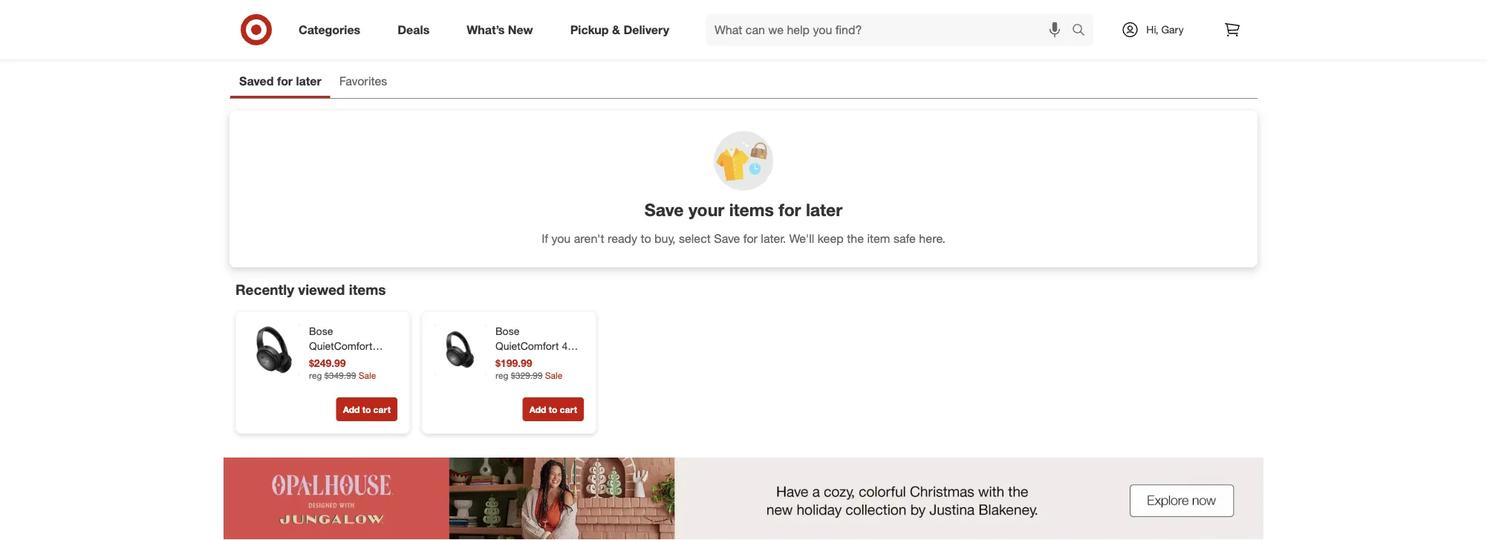 Task type: vqa. For each thing, say whether or not it's contained in the screenshot.
leftmost BALL
no



Task type: describe. For each thing, give the bounding box(es) containing it.
save your items for later
[[645, 200, 843, 220]]

if you aren't ready to buy, select save for later. we'll keep the item safe here.
[[542, 231, 946, 246]]

search button
[[1066, 13, 1101, 49]]

deals
[[398, 22, 430, 37]]

to for bose quietcomfort bluetooth wireless noise cancelling headphones
[[362, 404, 371, 415]]

what's new link
[[454, 13, 552, 46]]

hi,
[[1147, 23, 1159, 36]]

pickup & delivery
[[570, 22, 670, 37]]

add to cart for headphones
[[343, 404, 391, 415]]

bose for bose quietcomfort bluetooth wireless noise cancelling headphones
[[309, 325, 333, 338]]

items for your
[[729, 200, 774, 220]]

2 horizontal spatial to
[[641, 231, 651, 246]]

&
[[612, 22, 620, 37]]

deals link
[[385, 13, 448, 46]]

we'll
[[790, 231, 815, 246]]

1 horizontal spatial save
[[714, 231, 740, 246]]

here.
[[920, 231, 946, 246]]

quietcomfort for $199.99
[[496, 340, 559, 353]]

45
[[562, 340, 574, 353]]

2 vertical spatial for
[[744, 231, 758, 246]]

hi, gary
[[1147, 23, 1184, 36]]

noise-
[[544, 369, 575, 382]]

pickup & delivery link
[[558, 13, 688, 46]]

the
[[847, 231, 864, 246]]

add for headphones
[[343, 404, 360, 415]]

empty cart bullseye image
[[632, 0, 856, 40]]

add to cart for cancelling
[[530, 404, 577, 415]]

bose quietcomfort 45 wireless bluetooth noise- cancelling headphones link
[[496, 324, 581, 412]]

2 horizontal spatial for
[[779, 200, 801, 220]]

noise
[[351, 369, 378, 382]]

headphones inside bose quietcomfort bluetooth wireless noise cancelling headphones
[[309, 399, 369, 412]]

recently
[[236, 281, 294, 298]]

What can we help you find? suggestions appear below search field
[[706, 13, 1076, 46]]

bluetooth inside bose quietcomfort 45 wireless bluetooth noise- cancelling headphones
[[496, 369, 541, 382]]

cancelling inside bose quietcomfort bluetooth wireless noise cancelling headphones
[[309, 384, 358, 397]]

cancelling inside bose quietcomfort 45 wireless bluetooth noise- cancelling headphones
[[496, 384, 544, 397]]

ready
[[608, 231, 638, 246]]

0 vertical spatial later
[[296, 74, 322, 89]]

reg for $249.99
[[309, 370, 322, 381]]

add to cart button for cancelling
[[523, 398, 584, 421]]

categories
[[299, 22, 361, 37]]

reg for $199.99
[[496, 370, 509, 381]]

recently viewed items
[[236, 281, 386, 298]]



Task type: locate. For each thing, give the bounding box(es) containing it.
cancelling
[[309, 384, 358, 397], [496, 384, 544, 397]]

pickup
[[570, 22, 609, 37]]

2 add from the left
[[530, 404, 546, 415]]

bose
[[309, 325, 333, 338], [496, 325, 520, 338]]

bluetooth
[[309, 355, 354, 368], [496, 369, 541, 382]]

1 horizontal spatial wireless
[[496, 355, 535, 368]]

$349.99
[[325, 370, 356, 381]]

1 headphones from the left
[[309, 399, 369, 412]]

buy,
[[655, 231, 676, 246]]

bose quietcomfort bluetooth wireless noise cancelling headphones image
[[248, 324, 300, 376], [248, 324, 300, 376]]

reg left $329.99
[[496, 370, 509, 381]]

later.
[[761, 231, 786, 246]]

0 horizontal spatial quietcomfort
[[309, 340, 373, 353]]

to
[[641, 231, 651, 246], [362, 404, 371, 415], [549, 404, 558, 415]]

reg left $349.99
[[309, 370, 322, 381]]

$329.99
[[511, 370, 543, 381]]

0 horizontal spatial bluetooth
[[309, 355, 354, 368]]

bose up $199.99
[[496, 325, 520, 338]]

0 horizontal spatial items
[[349, 281, 386, 298]]

2 add to cart button from the left
[[523, 398, 584, 421]]

favorites
[[339, 74, 387, 89]]

add to cart button down the noise-
[[523, 398, 584, 421]]

for right the saved
[[277, 74, 293, 89]]

0 horizontal spatial reg
[[309, 370, 322, 381]]

sale right $329.99
[[545, 370, 563, 381]]

0 horizontal spatial cancelling
[[309, 384, 358, 397]]

headphones down $349.99
[[309, 399, 369, 412]]

bose quietcomfort bluetooth wireless noise cancelling headphones
[[309, 325, 378, 412]]

saved for later link
[[230, 67, 330, 98]]

what's
[[467, 22, 505, 37]]

$199.99
[[496, 357, 533, 370]]

add down $329.99
[[530, 404, 546, 415]]

bose up $249.99
[[309, 325, 333, 338]]

1 horizontal spatial add
[[530, 404, 546, 415]]

2 headphones from the left
[[496, 399, 555, 412]]

1 horizontal spatial cart
[[560, 404, 577, 415]]

0 horizontal spatial add
[[343, 404, 360, 415]]

add to cart button
[[336, 398, 398, 421], [523, 398, 584, 421]]

save up buy,
[[645, 200, 684, 220]]

to down the noise-
[[549, 404, 558, 415]]

reg
[[309, 370, 322, 381], [496, 370, 509, 381]]

1 horizontal spatial bluetooth
[[496, 369, 541, 382]]

0 horizontal spatial wireless
[[309, 369, 348, 382]]

1 bose from the left
[[309, 325, 333, 338]]

items
[[729, 200, 774, 220], [349, 281, 386, 298]]

search
[[1066, 24, 1101, 38]]

add to cart down the noise on the left
[[343, 404, 391, 415]]

bose inside bose quietcomfort bluetooth wireless noise cancelling headphones
[[309, 325, 333, 338]]

0 horizontal spatial cart
[[373, 404, 391, 415]]

cart down the noise on the left
[[373, 404, 391, 415]]

favorites link
[[330, 67, 396, 98]]

2 reg from the left
[[496, 370, 509, 381]]

1 horizontal spatial add to cart
[[530, 404, 577, 415]]

headphones
[[309, 399, 369, 412], [496, 399, 555, 412]]

wireless inside bose quietcomfort 45 wireless bluetooth noise- cancelling headphones
[[496, 355, 535, 368]]

items up if you aren't ready to buy, select save for later. we'll keep the item safe here.
[[729, 200, 774, 220]]

wireless for $249.99
[[309, 369, 348, 382]]

later right the saved
[[296, 74, 322, 89]]

if
[[542, 231, 548, 246]]

delivery
[[624, 22, 670, 37]]

wireless inside bose quietcomfort bluetooth wireless noise cancelling headphones
[[309, 369, 348, 382]]

add to cart button down the noise on the left
[[336, 398, 398, 421]]

categories link
[[286, 13, 379, 46]]

quietcomfort for $249.99
[[309, 340, 373, 353]]

sale inside "$249.99 reg $349.99 sale"
[[359, 370, 376, 381]]

aren't
[[574, 231, 605, 246]]

1 horizontal spatial sale
[[545, 370, 563, 381]]

1 horizontal spatial headphones
[[496, 399, 555, 412]]

add for cancelling
[[530, 404, 546, 415]]

0 vertical spatial bluetooth
[[309, 355, 354, 368]]

0 horizontal spatial later
[[296, 74, 322, 89]]

1 horizontal spatial for
[[744, 231, 758, 246]]

you
[[552, 231, 571, 246]]

select
[[679, 231, 711, 246]]

2 bose from the left
[[496, 325, 520, 338]]

0 vertical spatial wireless
[[496, 355, 535, 368]]

1 sale from the left
[[359, 370, 376, 381]]

0 vertical spatial items
[[729, 200, 774, 220]]

gary
[[1162, 23, 1184, 36]]

0 horizontal spatial to
[[362, 404, 371, 415]]

add to cart
[[343, 404, 391, 415], [530, 404, 577, 415]]

safe
[[894, 231, 916, 246]]

1 vertical spatial bluetooth
[[496, 369, 541, 382]]

bose inside bose quietcomfort 45 wireless bluetooth noise- cancelling headphones
[[496, 325, 520, 338]]

saved for later
[[239, 74, 322, 89]]

sale
[[359, 370, 376, 381], [545, 370, 563, 381]]

1 add to cart from the left
[[343, 404, 391, 415]]

add down $349.99
[[343, 404, 360, 415]]

keep
[[818, 231, 844, 246]]

quietcomfort inside bose quietcomfort 45 wireless bluetooth noise- cancelling headphones
[[496, 340, 559, 353]]

2 add to cart from the left
[[530, 404, 577, 415]]

1 horizontal spatial later
[[806, 200, 843, 220]]

add to cart button for headphones
[[336, 398, 398, 421]]

reg inside "$249.99 reg $349.99 sale"
[[309, 370, 322, 381]]

what's new
[[467, 22, 533, 37]]

1 reg from the left
[[309, 370, 322, 381]]

bose quietcomfort 45 wireless bluetooth noise- cancelling headphones
[[496, 325, 575, 412]]

0 horizontal spatial add to cart button
[[336, 398, 398, 421]]

add
[[343, 404, 360, 415], [530, 404, 546, 415]]

0 horizontal spatial add to cart
[[343, 404, 391, 415]]

quietcomfort inside bose quietcomfort bluetooth wireless noise cancelling headphones
[[309, 340, 373, 353]]

later
[[296, 74, 322, 89], [806, 200, 843, 220]]

bose for bose quietcomfort 45 wireless bluetooth noise- cancelling headphones
[[496, 325, 520, 338]]

cancelling down $329.99
[[496, 384, 544, 397]]

later up keep
[[806, 200, 843, 220]]

bose quietcomfort bluetooth wireless noise cancelling headphones link
[[309, 324, 395, 412]]

$199.99 reg $329.99 sale
[[496, 357, 563, 381]]

quietcomfort
[[309, 340, 373, 353], [496, 340, 559, 353]]

$249.99
[[309, 357, 346, 370]]

sale right $349.99
[[359, 370, 376, 381]]

1 vertical spatial later
[[806, 200, 843, 220]]

1 quietcomfort from the left
[[309, 340, 373, 353]]

2 sale from the left
[[545, 370, 563, 381]]

cancelling down $349.99
[[309, 384, 358, 397]]

new
[[508, 22, 533, 37]]

headphones inside bose quietcomfort 45 wireless bluetooth noise- cancelling headphones
[[496, 399, 555, 412]]

bose quietcomfort 45 wireless bluetooth noise-cancelling headphones image
[[435, 324, 487, 376], [435, 324, 487, 376]]

1 horizontal spatial reg
[[496, 370, 509, 381]]

1 cart from the left
[[373, 404, 391, 415]]

2 cart from the left
[[560, 404, 577, 415]]

for
[[277, 74, 293, 89], [779, 200, 801, 220], [744, 231, 758, 246]]

quietcomfort up $249.99
[[309, 340, 373, 353]]

cart down the noise-
[[560, 404, 577, 415]]

1 horizontal spatial add to cart button
[[523, 398, 584, 421]]

1 add from the left
[[343, 404, 360, 415]]

0 vertical spatial for
[[277, 74, 293, 89]]

save
[[645, 200, 684, 220], [714, 231, 740, 246]]

1 cancelling from the left
[[309, 384, 358, 397]]

saved
[[239, 74, 274, 89]]

viewed
[[298, 281, 345, 298]]

sale inside $199.99 reg $329.99 sale
[[545, 370, 563, 381]]

to left buy,
[[641, 231, 651, 246]]

item
[[868, 231, 891, 246]]

1 vertical spatial save
[[714, 231, 740, 246]]

items for viewed
[[349, 281, 386, 298]]

cart for bose quietcomfort bluetooth wireless noise cancelling headphones
[[373, 404, 391, 415]]

2 cancelling from the left
[[496, 384, 544, 397]]

to for bose quietcomfort 45 wireless bluetooth noise- cancelling headphones
[[549, 404, 558, 415]]

0 horizontal spatial bose
[[309, 325, 333, 338]]

0 horizontal spatial sale
[[359, 370, 376, 381]]

wireless for $199.99
[[496, 355, 535, 368]]

0 horizontal spatial for
[[277, 74, 293, 89]]

advertisement region
[[224, 458, 1264, 540]]

1 horizontal spatial cancelling
[[496, 384, 544, 397]]

1 vertical spatial wireless
[[309, 369, 348, 382]]

1 vertical spatial for
[[779, 200, 801, 220]]

cart
[[373, 404, 391, 415], [560, 404, 577, 415]]

cart for bose quietcomfort 45 wireless bluetooth noise- cancelling headphones
[[560, 404, 577, 415]]

0 horizontal spatial save
[[645, 200, 684, 220]]

1 horizontal spatial quietcomfort
[[496, 340, 559, 353]]

bluetooth inside bose quietcomfort bluetooth wireless noise cancelling headphones
[[309, 355, 354, 368]]

add to cart down the noise-
[[530, 404, 577, 415]]

wireless
[[496, 355, 535, 368], [309, 369, 348, 382]]

quietcomfort up $199.99
[[496, 340, 559, 353]]

your
[[689, 200, 725, 220]]

2 quietcomfort from the left
[[496, 340, 559, 353]]

0 horizontal spatial headphones
[[309, 399, 369, 412]]

0 vertical spatial save
[[645, 200, 684, 220]]

for left later.
[[744, 231, 758, 246]]

items right viewed
[[349, 281, 386, 298]]

save right select
[[714, 231, 740, 246]]

headphones down $329.99
[[496, 399, 555, 412]]

1 add to cart button from the left
[[336, 398, 398, 421]]

to down the noise on the left
[[362, 404, 371, 415]]

1 horizontal spatial to
[[549, 404, 558, 415]]

1 horizontal spatial items
[[729, 200, 774, 220]]

sale for cancelling
[[359, 370, 376, 381]]

sale for noise-
[[545, 370, 563, 381]]

$249.99 reg $349.99 sale
[[309, 357, 376, 381]]

reg inside $199.99 reg $329.99 sale
[[496, 370, 509, 381]]

for up we'll
[[779, 200, 801, 220]]

1 horizontal spatial bose
[[496, 325, 520, 338]]

1 vertical spatial items
[[349, 281, 386, 298]]



